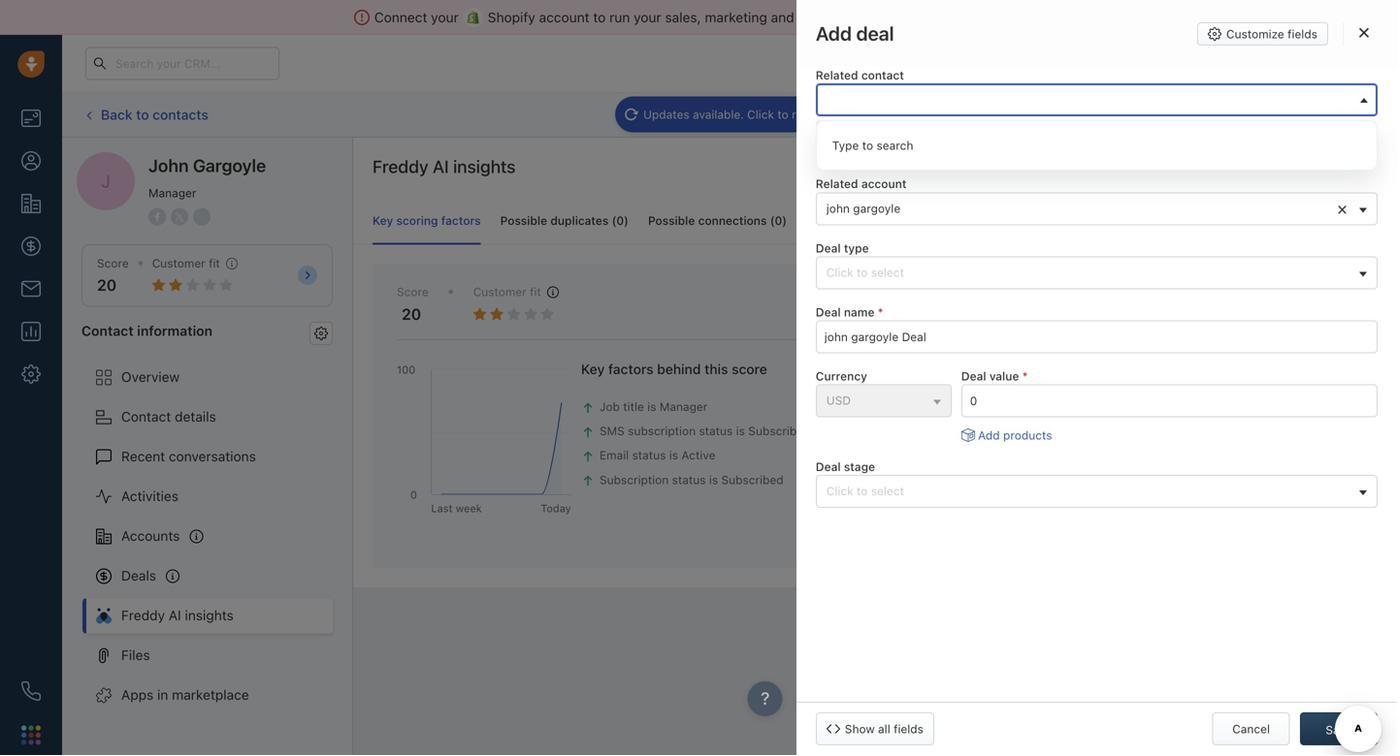 Task type: locate. For each thing, give the bounding box(es) containing it.
2 click to select from the top
[[827, 485, 904, 498]]

add left deal
[[1242, 108, 1264, 122]]

0 horizontal spatial john
[[148, 155, 189, 176]]

manager
[[148, 186, 196, 200], [660, 400, 708, 414]]

back
[[101, 107, 132, 123]]

2 vertical spatial ai
[[169, 608, 181, 624]]

customer down 'possible duplicates (0)' link
[[473, 285, 527, 299]]

fields
[[1288, 27, 1318, 41], [894, 723, 924, 737]]

gargoyle down task
[[879, 129, 928, 143]]

contact down 20 button
[[82, 323, 134, 339]]

2 your from the left
[[634, 9, 661, 25]]

0 vertical spatial click to select
[[827, 266, 904, 279]]

account right shopify
[[539, 9, 590, 25]]

0 vertical spatial freddy ai insights
[[373, 156, 516, 177]]

in right the "apps"
[[157, 688, 168, 704]]

2 vertical spatial insights
[[185, 608, 234, 624]]

1 your from the left
[[431, 9, 459, 25]]

factors right scoring
[[441, 214, 481, 228]]

from
[[851, 9, 880, 25]]

click to select down stage at the right bottom of the page
[[827, 485, 904, 498]]

1 vertical spatial key
[[581, 361, 605, 377]]

add left products
[[978, 429, 1000, 443]]

(0) right connections
[[770, 214, 787, 228]]

email for email
[[668, 108, 698, 122]]

freddy ai insights down deals
[[121, 608, 234, 624]]

20 down scoring
[[402, 305, 421, 323]]

0 vertical spatial john gargoyle
[[849, 129, 928, 143]]

1 horizontal spatial customer
[[473, 285, 527, 299]]

customer fit down 'possible duplicates (0)' link
[[473, 285, 541, 299]]

john up continue
[[953, 396, 980, 409]]

1 horizontal spatial possible
[[648, 214, 695, 228]]

0 horizontal spatial fit
[[209, 257, 220, 270]]

marketplace
[[172, 688, 249, 704]]

related up john
[[816, 177, 858, 191]]

deal left the name
[[816, 306, 841, 319]]

select up the name
[[871, 266, 904, 279]]

20
[[97, 276, 117, 295], [402, 305, 421, 323]]

None search field
[[816, 84, 1378, 117]]

is right title
[[647, 400, 656, 414]]

possible left connections
[[648, 214, 695, 228]]

1 horizontal spatial score 20
[[397, 285, 429, 323]]

ends
[[927, 57, 951, 69]]

1 horizontal spatial gargoyle
[[879, 129, 928, 143]]

1 vertical spatial email
[[600, 449, 629, 463]]

click to select down type
[[827, 266, 904, 279]]

select down stage at the right bottom of the page
[[871, 485, 904, 498]]

freddy down deals
[[121, 608, 165, 624]]

1 vertical spatial related
[[816, 177, 858, 191]]

0 horizontal spatial sms
[[600, 425, 625, 438]]

to
[[593, 9, 606, 25], [136, 107, 149, 123], [778, 108, 789, 121], [862, 139, 873, 152], [857, 266, 868, 279], [1006, 422, 1017, 436], [1007, 461, 1018, 475], [857, 485, 868, 498]]

deal left stage at the right bottom of the page
[[816, 460, 841, 474]]

meeting
[[998, 108, 1043, 122]]

ai right the value
[[1027, 361, 1040, 377]]

1 vertical spatial manager
[[660, 400, 708, 414]]

explore plans
[[1042, 56, 1117, 70]]

0 horizontal spatial your
[[431, 9, 459, 25]]

0 horizontal spatial email
[[600, 449, 629, 463]]

1 vertical spatial fit
[[530, 285, 541, 299]]

key up job
[[581, 361, 605, 377]]

0 horizontal spatial manager
[[148, 186, 196, 200]]

deal value *
[[961, 370, 1028, 383]]

manager up sms subscription status is subscribed
[[660, 400, 708, 414]]

customer
[[152, 257, 205, 270], [473, 285, 527, 299]]

what's new image
[[1259, 56, 1272, 69]]

1 related from the top
[[816, 68, 858, 82]]

2 click to select button from the top
[[816, 475, 1378, 508]]

contact
[[82, 323, 134, 339], [121, 409, 171, 425]]

0 vertical spatial in
[[954, 57, 963, 69]]

insights up marketplace
[[185, 608, 234, 624]]

status for email status is active
[[632, 449, 666, 463]]

deal for deal type
[[816, 241, 841, 255]]

needs
[[1035, 396, 1069, 409]]

your right connect at top left
[[431, 9, 459, 25]]

subscribed down score
[[748, 425, 811, 438]]

fit
[[209, 257, 220, 270], [530, 285, 541, 299]]

deal type
[[816, 241, 869, 255]]

call button
[[718, 98, 778, 131]]

to right type
[[862, 139, 873, 152]]

2 vertical spatial gargoyle
[[983, 396, 1032, 409]]

john down the contacts
[[148, 155, 189, 176]]

0 vertical spatial manager
[[148, 186, 196, 200]]

send email button
[[1122, 452, 1222, 485]]

score down scoring
[[397, 285, 429, 299]]

sms inside 'button'
[[849, 108, 874, 122]]

score 20 up contact information
[[97, 257, 129, 295]]

possible left duplicates
[[500, 214, 547, 228]]

deal stage
[[816, 460, 875, 474]]

john left search
[[849, 129, 876, 143]]

add down add products link
[[982, 461, 1004, 475]]

sales activities button
[[1063, 98, 1213, 131], [1063, 98, 1204, 131]]

email status is active
[[600, 449, 716, 463]]

0 vertical spatial sms
[[849, 108, 874, 122]]

is for subscribed
[[709, 473, 718, 487]]

click to select
[[827, 266, 904, 279], [827, 485, 904, 498]]

status up active
[[699, 425, 733, 438]]

score up 20 button
[[97, 257, 129, 270]]

customer fit up information at top left
[[152, 257, 220, 270]]

0 vertical spatial 20
[[97, 276, 117, 295]]

customer up information at top left
[[152, 257, 205, 270]]

1 possible from the left
[[500, 214, 547, 228]]

insights up the key scoring factors link
[[453, 156, 516, 177]]

0 horizontal spatial gargoyle
[[193, 155, 266, 176]]

0 horizontal spatial customer
[[152, 257, 205, 270]]

to inside option
[[862, 139, 873, 152]]

sms for sms subscription status is subscribed
[[600, 425, 625, 438]]

contact information
[[82, 323, 213, 339]]

1 vertical spatial click to select button
[[816, 475, 1378, 508]]

1 vertical spatial score
[[397, 285, 429, 299]]

add to sales sequence
[[982, 461, 1106, 475]]

Start typing... text field
[[816, 321, 1378, 354]]

0 horizontal spatial *
[[878, 306, 884, 319]]

2 possible from the left
[[648, 214, 695, 228]]

0 vertical spatial account
[[539, 9, 590, 25]]

is left active
[[669, 449, 678, 463]]

2 vertical spatial freddy
[[121, 608, 165, 624]]

sales,
[[665, 9, 701, 25]]

to left 'sales'
[[1007, 461, 1018, 475]]

1 vertical spatial in
[[157, 688, 168, 704]]

0 horizontal spatial insights
[[185, 608, 234, 624]]

1 vertical spatial factors
[[608, 361, 654, 377]]

fit down possible duplicates (0)
[[530, 285, 541, 299]]

2 vertical spatial click
[[827, 485, 854, 498]]

activities
[[1125, 108, 1174, 122]]

freddy
[[373, 156, 429, 177], [979, 361, 1024, 377], [121, 608, 165, 624]]

email for email status is active
[[600, 449, 629, 463]]

1 horizontal spatial sms
[[849, 108, 874, 122]]

john gargoyle
[[849, 129, 928, 143], [148, 155, 266, 176]]

fit up information at top left
[[209, 257, 220, 270]]

mng settings image
[[314, 327, 328, 340]]

type to search option
[[825, 129, 1369, 162]]

sms down job
[[600, 425, 625, 438]]

0 horizontal spatial possible
[[500, 214, 547, 228]]

ai up the apps in marketplace
[[169, 608, 181, 624]]

1 horizontal spatial your
[[634, 9, 661, 25]]

0 horizontal spatial account
[[539, 9, 590, 25]]

click to select button down sequence
[[816, 475, 1378, 508]]

0 vertical spatial customer fit
[[152, 257, 220, 270]]

1 vertical spatial freddy ai insights
[[979, 361, 1094, 377]]

0 horizontal spatial key
[[373, 214, 393, 228]]

gargoyle down the contacts
[[193, 155, 266, 176]]

back to contacts link
[[82, 100, 209, 130]]

currency
[[816, 370, 867, 383]]

1 vertical spatial status
[[632, 449, 666, 463]]

account inside add deal dialog
[[862, 177, 907, 191]]

0 vertical spatial key
[[373, 214, 393, 228]]

usd button
[[816, 385, 952, 418]]

account
[[539, 9, 590, 25], [862, 177, 907, 191]]

is down active
[[709, 473, 718, 487]]

0 vertical spatial customer
[[152, 257, 205, 270]]

insights up needs
[[1044, 361, 1094, 377]]

*
[[878, 306, 884, 319], [1023, 370, 1028, 383]]

add deal
[[816, 22, 894, 45]]

in
[[954, 57, 963, 69], [157, 688, 168, 704]]

0 vertical spatial select
[[871, 266, 904, 279]]

score
[[97, 257, 129, 270], [397, 285, 429, 299]]

freddy up scoring
[[373, 156, 429, 177]]

1 click to select button from the top
[[816, 257, 1378, 290]]

(0) right duplicates
[[612, 214, 629, 228]]

1 vertical spatial select
[[871, 485, 904, 498]]

1 vertical spatial gargoyle
[[193, 155, 266, 176]]

0 vertical spatial *
[[878, 306, 884, 319]]

0 horizontal spatial in
[[157, 688, 168, 704]]

1 horizontal spatial john
[[849, 129, 876, 143]]

0 vertical spatial click
[[747, 108, 774, 121]]

john for continue to engage with them.
[[953, 396, 980, 409]]

subscription status is subscribed
[[600, 473, 784, 487]]

fields right customize
[[1288, 27, 1318, 41]]

1 vertical spatial add
[[978, 429, 1000, 443]]

1 vertical spatial account
[[862, 177, 907, 191]]

key scoring factors link
[[373, 197, 481, 245]]

2 horizontal spatial john
[[953, 396, 980, 409]]

1 vertical spatial click
[[827, 266, 854, 279]]

contact up recent
[[121, 409, 171, 425]]

status down active
[[672, 473, 706, 487]]

1 horizontal spatial ai
[[433, 156, 449, 177]]

* for deal value *
[[1023, 370, 1028, 383]]

possible for possible duplicates (0)
[[500, 214, 547, 228]]

select
[[871, 266, 904, 279], [871, 485, 904, 498]]

0 vertical spatial factors
[[441, 214, 481, 228]]

your
[[431, 9, 459, 25], [634, 9, 661, 25]]

john gargoyle button
[[816, 84, 1378, 161]]

email button
[[639, 98, 708, 131]]

freddy ai insights
[[373, 156, 516, 177], [979, 361, 1094, 377], [121, 608, 234, 624]]

0 vertical spatial contact
[[82, 323, 134, 339]]

contact
[[862, 68, 904, 82]]

deal left the value
[[961, 370, 986, 383]]

john inside dropdown button
[[849, 129, 876, 143]]

account up gargoyle
[[862, 177, 907, 191]]

1 vertical spatial sms
[[600, 425, 625, 438]]

key scoring factors
[[373, 214, 481, 228]]

1 vertical spatial *
[[1023, 370, 1028, 383]]

2 vertical spatial add
[[982, 461, 1004, 475]]

1 (0) from the left
[[612, 214, 629, 228]]

all
[[878, 723, 891, 737]]

freddy ai insights up john gargoyle needs nurturing. at the right
[[979, 361, 1094, 377]]

click to select button up "start typing..." text box
[[816, 257, 1378, 290]]

1 horizontal spatial john gargoyle
[[849, 129, 928, 143]]

0 vertical spatial click to select button
[[816, 257, 1378, 290]]

0 horizontal spatial freddy
[[121, 608, 165, 624]]

0 vertical spatial john
[[849, 129, 876, 143]]

0 vertical spatial insights
[[453, 156, 516, 177]]

key
[[373, 214, 393, 228], [581, 361, 605, 377]]

0 vertical spatial add
[[1242, 108, 1264, 122]]

1 horizontal spatial email
[[668, 108, 698, 122]]

sms up type to search
[[849, 108, 874, 122]]

factors up title
[[608, 361, 654, 377]]

sms button
[[820, 98, 885, 131]]

1 vertical spatial freddy
[[979, 361, 1024, 377]]

phone image
[[21, 682, 41, 702]]

20 up contact information
[[97, 276, 117, 295]]

ai up the key scoring factors link
[[433, 156, 449, 177]]

freddy ai insights up the key scoring factors link
[[373, 156, 516, 177]]

show
[[845, 723, 875, 737]]

meeting button
[[969, 98, 1054, 131]]

status down subscription at the bottom of the page
[[632, 449, 666, 463]]

in left 21
[[954, 57, 963, 69]]

0 horizontal spatial john gargoyle
[[148, 155, 266, 176]]

×
[[1337, 198, 1348, 219]]

0 vertical spatial email
[[668, 108, 698, 122]]

none search field inside add deal dialog
[[816, 84, 1378, 117]]

key for key scoring factors
[[373, 214, 393, 228]]

select for deal stage
[[871, 485, 904, 498]]

1 select from the top
[[871, 266, 904, 279]]

related contact
[[816, 68, 904, 82]]

gargoyle
[[879, 129, 928, 143], [193, 155, 266, 176], [983, 396, 1032, 409]]

2 horizontal spatial ai
[[1027, 361, 1040, 377]]

key left scoring
[[373, 214, 393, 228]]

nurturing.
[[1072, 396, 1126, 409]]

factors
[[441, 214, 481, 228], [608, 361, 654, 377]]

2 select from the top
[[871, 485, 904, 498]]

0 horizontal spatial customer fit
[[152, 257, 220, 270]]

conversations
[[169, 449, 256, 465]]

2 related from the top
[[816, 177, 858, 191]]

related down add at the top right of page
[[816, 68, 858, 82]]

add deal button
[[1213, 98, 1300, 131]]

select for deal type
[[871, 266, 904, 279]]

click to select for type
[[827, 266, 904, 279]]

add
[[1242, 108, 1264, 122], [978, 429, 1000, 443], [982, 461, 1004, 475]]

possible for possible connections (0)
[[648, 214, 695, 228]]

1 vertical spatial fields
[[894, 723, 924, 737]]

1 horizontal spatial key
[[581, 361, 605, 377]]

0 vertical spatial related
[[816, 68, 858, 82]]

job title is manager
[[600, 400, 708, 414]]

related account
[[816, 177, 907, 191]]

1 vertical spatial customer
[[473, 285, 527, 299]]

continue to engage with them.
[[953, 422, 1122, 436]]

add products link
[[961, 428, 1052, 444]]

subscribed down sms subscription status is subscribed
[[722, 473, 784, 487]]

gargoyle for continue to engage with them.
[[983, 396, 1032, 409]]

duplicates
[[551, 214, 609, 228]]

is for manager
[[647, 400, 656, 414]]

Search your CRM... text field
[[85, 47, 279, 80]]

2 vertical spatial john
[[953, 396, 980, 409]]

updates
[[644, 108, 690, 121]]

accounts
[[121, 528, 180, 544]]

1 horizontal spatial (0)
[[770, 214, 787, 228]]

1 click to select from the top
[[827, 266, 904, 279]]

deal
[[856, 22, 894, 45]]

0 vertical spatial fit
[[209, 257, 220, 270]]

status
[[699, 425, 733, 438], [632, 449, 666, 463], [672, 473, 706, 487]]

* right the value
[[1023, 370, 1028, 383]]

score 20 down scoring
[[397, 285, 429, 323]]

* right the name
[[878, 306, 884, 319]]

add inside dialog
[[978, 429, 1000, 443]]

deal left type
[[816, 241, 841, 255]]

1 horizontal spatial factors
[[608, 361, 654, 377]]

1 vertical spatial contact
[[121, 409, 171, 425]]

1 vertical spatial 20
[[402, 305, 421, 323]]

sms
[[849, 108, 874, 122], [600, 425, 625, 438]]

plans
[[1087, 56, 1117, 70]]

1 vertical spatial ai
[[1027, 361, 1040, 377]]

1 horizontal spatial freddy
[[373, 156, 429, 177]]

sms subscription status is subscribed
[[600, 425, 811, 438]]

email inside "button"
[[668, 108, 698, 122]]

2 (0) from the left
[[770, 214, 787, 228]]

email
[[1182, 461, 1211, 475]]

files
[[121, 648, 150, 664]]

to inside button
[[1007, 461, 1018, 475]]

fields right the all
[[894, 723, 924, 737]]

1 horizontal spatial manager
[[660, 400, 708, 414]]

your right run
[[634, 9, 661, 25]]

click
[[747, 108, 774, 121], [827, 266, 854, 279], [827, 485, 854, 498]]

possible
[[500, 214, 547, 228], [648, 214, 695, 228]]

manager down the contacts
[[148, 186, 196, 200]]

1 horizontal spatial *
[[1023, 370, 1028, 383]]

gargoyle down the value
[[983, 396, 1032, 409]]

account for related
[[862, 177, 907, 191]]

1 vertical spatial customer fit
[[473, 285, 541, 299]]

search
[[877, 139, 914, 152]]

1 horizontal spatial 20
[[402, 305, 421, 323]]

add for add deal
[[1242, 108, 1264, 122]]

freddy up john gargoyle needs nurturing. at the right
[[979, 361, 1024, 377]]



Task type: describe. For each thing, give the bounding box(es) containing it.
add for add to sales sequence
[[982, 461, 1004, 475]]

active
[[682, 449, 716, 463]]

call
[[1272, 461, 1291, 475]]

explore plans link
[[1031, 51, 1128, 75]]

overview
[[121, 369, 180, 385]]

add for add products
[[978, 429, 1000, 443]]

0 horizontal spatial score 20
[[97, 257, 129, 295]]

click for deal type
[[827, 266, 854, 279]]

crm.
[[907, 9, 941, 25]]

customize fields
[[1227, 27, 1318, 41]]

related for related account
[[816, 177, 858, 191]]

1 horizontal spatial freddy ai insights
[[373, 156, 516, 177]]

john gargoyle inside dropdown button
[[849, 129, 928, 143]]

0 horizontal spatial factors
[[441, 214, 481, 228]]

2 horizontal spatial freddy ai insights
[[979, 361, 1094, 377]]

scoring
[[396, 214, 438, 228]]

connect your
[[374, 9, 459, 25]]

and
[[771, 9, 794, 25]]

2 horizontal spatial freddy
[[979, 361, 1024, 377]]

1 horizontal spatial customer fit
[[473, 285, 541, 299]]

available.
[[693, 108, 744, 121]]

0 horizontal spatial ai
[[169, 608, 181, 624]]

products
[[1003, 429, 1052, 443]]

click to select for stage
[[827, 485, 904, 498]]

connections
[[698, 214, 767, 228]]

* for deal name *
[[878, 306, 884, 319]]

gargoyle inside john gargoyle dropdown button
[[879, 129, 928, 143]]

deals
[[121, 568, 156, 584]]

subscription
[[628, 425, 696, 438]]

possible duplicates (0)
[[500, 214, 629, 228]]

information
[[137, 323, 213, 339]]

engage
[[1020, 422, 1061, 436]]

shopify account to run your sales, marketing and support from the crm.
[[488, 9, 941, 25]]

customize fields button
[[1198, 22, 1328, 46]]

behind
[[657, 361, 701, 377]]

related for related contact
[[816, 68, 858, 82]]

account for shopify
[[539, 9, 590, 25]]

click for deal stage
[[827, 485, 854, 498]]

to left engage
[[1006, 422, 1017, 436]]

0 vertical spatial subscribed
[[748, 425, 811, 438]]

gargoyle for manager
[[193, 155, 266, 176]]

this
[[705, 361, 728, 377]]

explore
[[1042, 56, 1084, 70]]

phone element
[[12, 672, 50, 711]]

save button
[[1300, 713, 1378, 746]]

2 horizontal spatial insights
[[1044, 361, 1094, 377]]

updates available. click to refresh. link
[[615, 97, 844, 133]]

deal name *
[[816, 306, 884, 319]]

to down stage at the right bottom of the page
[[857, 485, 868, 498]]

status for subscription status is subscribed
[[672, 473, 706, 487]]

close image
[[1360, 27, 1369, 38]]

freshworks switcher image
[[21, 726, 41, 746]]

type to search
[[832, 139, 914, 152]]

0 vertical spatial freddy
[[373, 156, 429, 177]]

updates available. click to refresh.
[[644, 108, 834, 121]]

task button
[[895, 98, 960, 131]]

shopify
[[488, 9, 535, 25]]

add products
[[978, 429, 1052, 443]]

deal for deal value *
[[961, 370, 986, 383]]

make call
[[1240, 461, 1291, 475]]

connect
[[374, 9, 427, 25]]

1 horizontal spatial insights
[[453, 156, 516, 177]]

contact for contact details
[[121, 409, 171, 425]]

john gargoyle needs nurturing.
[[953, 396, 1126, 409]]

click to select button for stage
[[816, 475, 1378, 508]]

show all fields button
[[816, 713, 934, 746]]

type
[[832, 139, 859, 152]]

john
[[827, 202, 850, 215]]

with
[[1064, 422, 1087, 436]]

activities
[[121, 489, 179, 505]]

0 vertical spatial score
[[97, 257, 129, 270]]

add deal
[[1242, 108, 1291, 122]]

is down score
[[736, 425, 745, 438]]

0 vertical spatial status
[[699, 425, 733, 438]]

to down type
[[857, 266, 868, 279]]

0 horizontal spatial 20
[[97, 276, 117, 295]]

sequence
[[1053, 461, 1106, 475]]

score
[[732, 361, 767, 377]]

gargoyle
[[853, 202, 901, 215]]

1 horizontal spatial fit
[[530, 285, 541, 299]]

0 horizontal spatial fields
[[894, 723, 924, 737]]

support
[[798, 9, 847, 25]]

2 vertical spatial freddy ai insights
[[121, 608, 234, 624]]

call link
[[718, 98, 778, 131]]

recent conversations
[[121, 449, 256, 465]]

deal for deal stage
[[816, 460, 841, 474]]

cancel button
[[1213, 713, 1290, 746]]

contacts
[[153, 107, 208, 123]]

apps in marketplace
[[121, 688, 249, 704]]

add deal dialog
[[797, 0, 1397, 756]]

show all fields
[[845, 723, 924, 737]]

Enter value number field
[[961, 385, 1378, 418]]

key for key factors behind this score
[[581, 361, 605, 377]]

task
[[924, 108, 949, 122]]

title
[[623, 400, 644, 414]]

to right back
[[136, 107, 149, 123]]

call
[[747, 108, 768, 122]]

details
[[175, 409, 216, 425]]

make
[[1240, 461, 1269, 475]]

send email image
[[1216, 58, 1230, 70]]

send
[[1151, 461, 1179, 475]]

send email
[[1151, 461, 1211, 475]]

possible duplicates (0) link
[[500, 197, 629, 245]]

to left run
[[593, 9, 606, 25]]

back to contacts
[[101, 107, 208, 123]]

subscription
[[600, 473, 669, 487]]

cancel
[[1233, 723, 1270, 737]]

continue
[[953, 422, 1002, 436]]

1 vertical spatial subscribed
[[722, 473, 784, 487]]

value
[[990, 370, 1019, 383]]

your trial ends in 21 days
[[878, 57, 1005, 69]]

contact for contact information
[[82, 323, 134, 339]]

sales
[[1022, 461, 1050, 475]]

click to select button for type
[[816, 257, 1378, 290]]

sms for sms
[[849, 108, 874, 122]]

add
[[816, 22, 852, 45]]

sales activities
[[1092, 108, 1174, 122]]

refresh.
[[792, 108, 834, 121]]

days
[[981, 57, 1005, 69]]

is for active
[[669, 449, 678, 463]]

to right 'call'
[[778, 108, 789, 121]]

21
[[967, 57, 978, 69]]

1 horizontal spatial fields
[[1288, 27, 1318, 41]]

run
[[610, 9, 630, 25]]

deal for deal name *
[[816, 306, 841, 319]]

usd
[[827, 394, 851, 408]]

(0) for possible duplicates (0)
[[612, 214, 629, 228]]

(0) for possible connections (0)
[[770, 214, 787, 228]]

20 button
[[97, 276, 117, 295]]

john for manager
[[148, 155, 189, 176]]

1 vertical spatial john gargoyle
[[148, 155, 266, 176]]

possible connections (0) link
[[648, 197, 787, 245]]

job
[[600, 400, 620, 414]]

stage
[[844, 460, 875, 474]]



Task type: vqa. For each thing, say whether or not it's contained in the screenshot.
Users ICON
no



